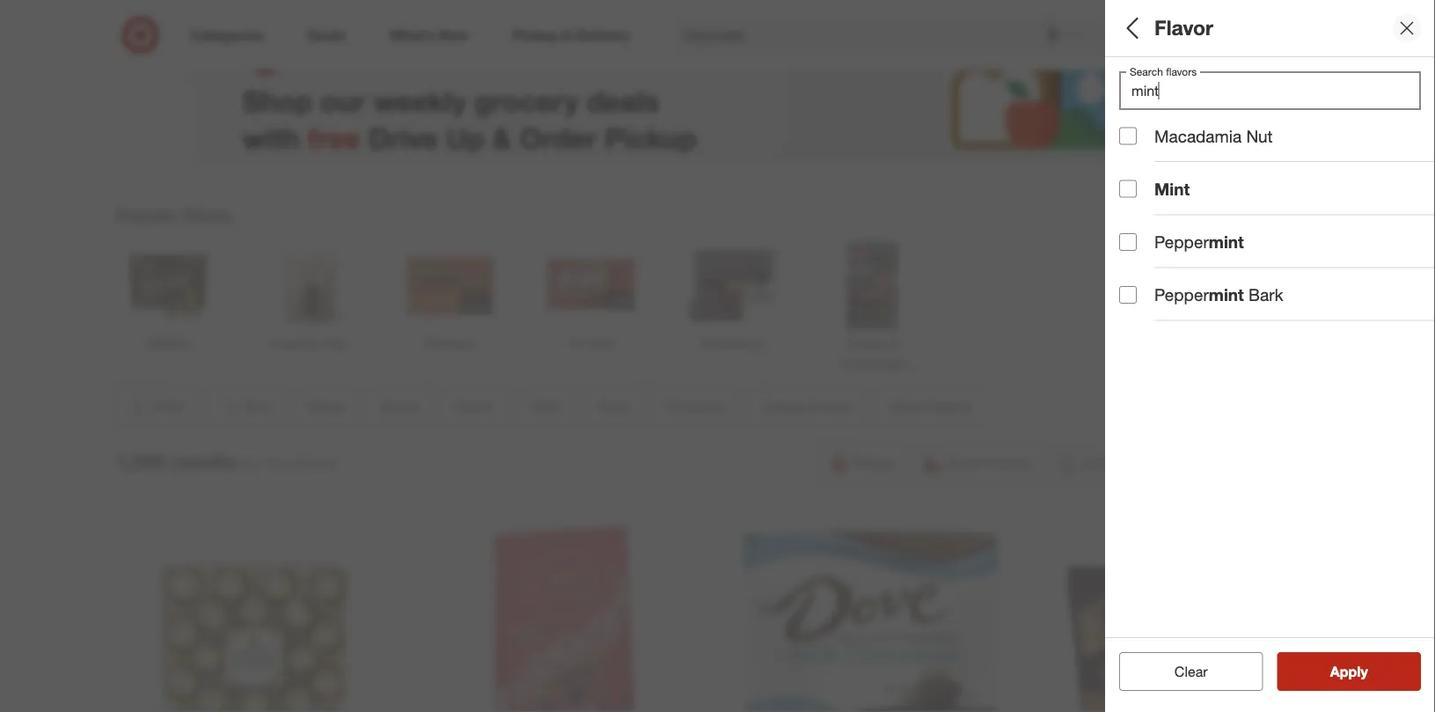 Task type: describe. For each thing, give the bounding box(es) containing it.
apply button
[[1278, 652, 1422, 691]]

shop
[[243, 83, 312, 118]]

musketeers;
[[1130, 154, 1198, 169]]

ghirardelli;
[[1248, 154, 1308, 169]]

all
[[1120, 16, 1144, 40]]

pepper for pepper mint
[[1155, 232, 1210, 252]]

all filters
[[1120, 16, 1204, 40]]

pepper mint
[[1155, 232, 1245, 252]]

up
[[446, 120, 485, 155]]

price
[[1120, 322, 1161, 342]]

type
[[1120, 260, 1157, 281]]

popular
[[116, 205, 177, 225]]

macadamia nut
[[1155, 126, 1274, 146]]

our
[[320, 83, 366, 118]]

butter
[[1317, 215, 1351, 231]]

kat;
[[1329, 154, 1351, 169]]

pepper mint bark
[[1155, 285, 1284, 305]]

cookies
[[1172, 215, 1217, 231]]

pickup
[[605, 120, 697, 155]]

results for see
[[1342, 663, 1387, 680]]

free
[[308, 120, 360, 155]]

kit
[[1311, 154, 1326, 169]]

cream;
[[1231, 215, 1272, 231]]

flavor for flavor
[[1155, 16, 1214, 40]]

search
[[1099, 28, 1142, 45]]

search button
[[1099, 16, 1142, 58]]

& inside ◎deals shop our weekly grocery deals with free drive up & order pickup
[[493, 120, 512, 155]]

with
[[243, 120, 300, 155]]

featured
[[1120, 630, 1190, 650]]

all filters dialog
[[1106, 0, 1436, 712]]

bark
[[1249, 285, 1284, 305]]

brand
[[1120, 131, 1168, 151]]

see
[[1312, 663, 1338, 680]]

Macadamia Nut checkbox
[[1120, 127, 1137, 145]]

brand 3 musketeers; crunch; ghirardelli; kit kat; kinder; lindt; t
[[1120, 131, 1436, 169]]

order
[[520, 120, 597, 155]]

deals button
[[1120, 57, 1436, 119]]

clear all button
[[1120, 652, 1264, 691]]

clear button
[[1120, 652, 1264, 691]]

drive
[[368, 120, 439, 155]]

nut
[[1247, 126, 1274, 146]]

1,090 results for "chocolate"
[[116, 449, 338, 474]]

clear for clear
[[1175, 663, 1208, 680]]

see results button
[[1278, 652, 1422, 691]]



Task type: vqa. For each thing, say whether or not it's contained in the screenshot.
middle this
no



Task type: locate. For each thing, give the bounding box(es) containing it.
deals
[[587, 83, 659, 118]]

clear all
[[1166, 663, 1217, 680]]

mint down cream;
[[1210, 232, 1245, 252]]

& right up
[[493, 120, 512, 155]]

clear left all
[[1166, 663, 1200, 680]]

type button
[[1120, 242, 1436, 304]]

3
[[1120, 154, 1127, 169]]

flavor right 'all'
[[1155, 16, 1214, 40]]

brownie;
[[1120, 215, 1168, 231]]

1 vertical spatial mint
[[1210, 285, 1245, 305]]

2 pepper from the top
[[1155, 285, 1210, 305]]

none text field inside flavor "dialog"
[[1120, 71, 1422, 110]]

0 vertical spatial pepper
[[1155, 232, 1210, 252]]

0 horizontal spatial results
[[172, 449, 238, 474]]

crunch;
[[1201, 154, 1245, 169]]

1 pepper from the top
[[1155, 232, 1210, 252]]

&
[[493, 120, 512, 155], [1220, 215, 1228, 231]]

popular filters
[[116, 205, 231, 225]]

for
[[245, 455, 261, 472]]

grocery
[[474, 83, 579, 118]]

flavor
[[1155, 16, 1214, 40], [1120, 192, 1169, 213]]

macadamia
[[1155, 126, 1242, 146]]

featured button
[[1120, 612, 1436, 674]]

mint for pepper mint bark
[[1210, 285, 1245, 305]]

1 horizontal spatial results
[[1342, 663, 1387, 680]]

0 vertical spatial flavor
[[1155, 16, 1214, 40]]

mint for pepper mint
[[1210, 232, 1245, 252]]

0 vertical spatial mint
[[1210, 232, 1245, 252]]

None checkbox
[[1120, 233, 1137, 251], [1120, 286, 1137, 304], [1120, 233, 1137, 251], [1120, 286, 1137, 304]]

clear inside button
[[1166, 663, 1200, 680]]

mint
[[1210, 232, 1245, 252], [1210, 285, 1245, 305]]

results left for
[[172, 449, 238, 474]]

◎deals
[[243, 28, 391, 77]]

deals
[[1120, 75, 1165, 96]]

clear for clear all
[[1166, 663, 1200, 680]]

"chocolate"
[[265, 455, 338, 472]]

0 horizontal spatial &
[[493, 120, 512, 155]]

2 mint from the top
[[1210, 285, 1245, 305]]

filters
[[1150, 16, 1204, 40]]

None text field
[[1120, 71, 1422, 110]]

1 horizontal spatial &
[[1220, 215, 1228, 231]]

1,090
[[116, 449, 166, 474]]

1 mint from the top
[[1210, 232, 1245, 252]]

peanut
[[1275, 215, 1314, 231]]

flavor inside flavor brownie; cookies & cream; peanut butter
[[1120, 192, 1169, 213]]

apply
[[1331, 663, 1369, 680]]

kinder;
[[1355, 154, 1394, 169]]

flavor for flavor brownie; cookies & cream; peanut butter
[[1120, 192, 1169, 213]]

pepper for pepper mint bark
[[1155, 285, 1210, 305]]

flavor inside "dialog"
[[1155, 16, 1214, 40]]

& inside flavor brownie; cookies & cream; peanut butter
[[1220, 215, 1228, 231]]

see results
[[1312, 663, 1387, 680]]

results inside button
[[1342, 663, 1387, 680]]

pepper
[[1155, 232, 1210, 252], [1155, 285, 1210, 305]]

pepper down 'cookies' at the right of the page
[[1155, 232, 1210, 252]]

flavor up the brownie;
[[1120, 192, 1169, 213]]

1 vertical spatial flavor
[[1120, 192, 1169, 213]]

results for 1,090
[[172, 449, 238, 474]]

filters
[[182, 205, 231, 225]]

pepper down type
[[1155, 285, 1210, 305]]

price button
[[1120, 304, 1436, 365]]

lindt;
[[1398, 154, 1429, 169]]

& left cream;
[[1220, 215, 1228, 231]]

flavor brownie; cookies & cream; peanut butter
[[1120, 192, 1351, 231]]

t
[[1432, 154, 1436, 169]]

◎deals shop our weekly grocery deals with free drive up & order pickup
[[243, 28, 697, 155]]

mint
[[1155, 179, 1190, 199]]

0 vertical spatial results
[[172, 449, 238, 474]]

results right see
[[1342, 663, 1387, 680]]

clear inside button
[[1175, 663, 1208, 680]]

flavor dialog
[[1106, 0, 1436, 712]]

1 vertical spatial &
[[1220, 215, 1228, 231]]

clear down featured
[[1175, 663, 1208, 680]]

2 clear from the left
[[1175, 663, 1208, 680]]

all
[[1204, 663, 1217, 680]]

clear
[[1166, 663, 1200, 680], [1175, 663, 1208, 680]]

results
[[172, 449, 238, 474], [1342, 663, 1387, 680]]

1 clear from the left
[[1166, 663, 1200, 680]]

0 vertical spatial &
[[493, 120, 512, 155]]

What can we help you find? suggestions appear below search field
[[673, 16, 1112, 55]]

mint left bark
[[1210, 285, 1245, 305]]

weekly
[[373, 83, 466, 118]]

1 vertical spatial results
[[1342, 663, 1387, 680]]

1 vertical spatial pepper
[[1155, 285, 1210, 305]]

Mint checkbox
[[1120, 180, 1137, 198]]



